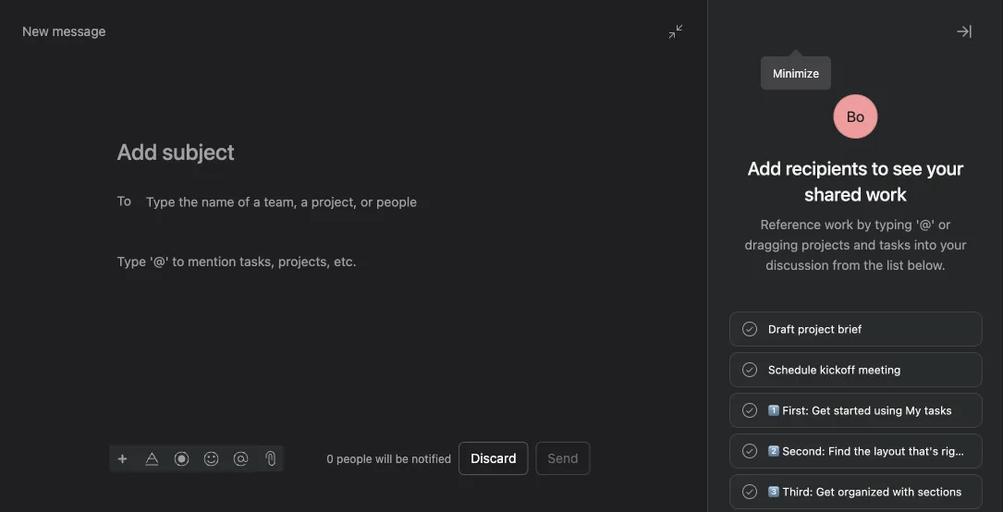 Task type: locate. For each thing, give the bounding box(es) containing it.
1 horizontal spatial send
[[458, 477, 489, 492]]

insert an object image
[[117, 454, 128, 465]]

1 vertical spatial your
[[941, 237, 967, 253]]

0 horizontal spatial send
[[251, 419, 285, 436]]

0 horizontal spatial to
[[365, 419, 378, 436]]

tasks inside the reference work by typing '@' or dragging projects and tasks into your discussion from the list below.
[[880, 237, 911, 253]]

list box
[[358, 7, 654, 37]]

right
[[942, 445, 966, 458]]

toolbar
[[110, 445, 258, 472]]

your right see
[[927, 157, 964, 179]]

free trial 30 days left
[[680, 3, 726, 42]]

using
[[875, 404, 903, 417]]

send inside the send message button
[[458, 477, 489, 492]]

third:
[[783, 486, 813, 499]]

0 vertical spatial your
[[927, 157, 964, 179]]

0 horizontal spatial tasks
[[880, 237, 911, 253]]

0 vertical spatial to
[[872, 157, 889, 179]]

0 vertical spatial send
[[251, 419, 285, 436]]

with
[[893, 486, 915, 499]]

from
[[833, 258, 861, 273]]

to left see
[[872, 157, 889, 179]]

kickoff
[[820, 364, 856, 376]]

close image
[[957, 24, 972, 39]]

get for started
[[812, 404, 831, 417]]

filter: 1
[[707, 132, 746, 145]]

1 vertical spatial send
[[548, 451, 579, 466]]

message up the 0
[[301, 419, 361, 436]]

1 horizontal spatial to
[[872, 157, 889, 179]]

discard button
[[459, 442, 529, 475]]

the
[[864, 258, 884, 273], [854, 445, 871, 458]]

add recipients to see your shared work
[[748, 157, 964, 205]]

0 vertical spatial tasks
[[880, 237, 911, 253]]

expand new message image
[[895, 483, 909, 498]]

1 vertical spatial get
[[817, 486, 835, 499]]

get right the third: in the bottom of the page
[[817, 486, 835, 499]]

typing
[[875, 217, 913, 232]]

discard
[[471, 451, 517, 466]]

a
[[289, 419, 297, 436]]

tasks up list in the right bottom of the page
[[880, 237, 911, 253]]

draft
[[769, 323, 795, 336]]

send message
[[458, 477, 546, 492]]

0 vertical spatial get
[[812, 404, 831, 417]]

1 horizontal spatial or
[[616, 419, 633, 436]]

the right find
[[854, 445, 871, 458]]

1 vertical spatial to
[[365, 419, 378, 436]]

send button
[[536, 442, 591, 475]]

be
[[396, 452, 409, 465]]

1 vertical spatial message
[[301, 419, 361, 436]]

2 vertical spatial message
[[492, 477, 546, 492]]

get
[[812, 404, 831, 417], [817, 486, 835, 499]]

1 vertical spatial the
[[854, 445, 871, 458]]

2 or from the left
[[616, 419, 633, 436]]

see
[[893, 157, 923, 179]]

send inside send button
[[548, 451, 579, 466]]

formatting image
[[145, 452, 160, 467]]

tasks right my
[[925, 404, 952, 417]]

tasks.
[[573, 419, 612, 436]]

send down discard button
[[458, 477, 489, 492]]

your down or
[[941, 237, 967, 253]]

tasks
[[880, 237, 911, 253], [925, 404, 952, 417]]

to left kick
[[365, 419, 378, 436]]

message right "new" at the top left of page
[[52, 24, 106, 39]]

at mention image
[[234, 452, 248, 467]]

0
[[327, 452, 334, 465]]

2 vertical spatial send
[[458, 477, 489, 492]]

will
[[376, 452, 392, 465]]

1 horizontal spatial tasks
[[925, 404, 952, 417]]

projects
[[802, 237, 851, 253]]

or
[[498, 419, 514, 436], [616, 419, 633, 436]]

get right "first:"
[[812, 404, 831, 417]]

1 horizontal spatial message
[[301, 419, 361, 436]]

0 vertical spatial message
[[52, 24, 106, 39]]

below.
[[908, 258, 946, 273]]

send
[[251, 419, 285, 436], [548, 451, 579, 466], [458, 477, 489, 492]]

send down discuss
[[548, 451, 579, 466]]

2 horizontal spatial send
[[548, 451, 579, 466]]

message down discard button
[[492, 477, 546, 492]]

filter:
[[707, 132, 738, 145]]

your
[[927, 157, 964, 179], [941, 237, 967, 253]]

0 horizontal spatial or
[[498, 419, 514, 436]]

for
[[969, 445, 984, 458]]

your inside the reference work by typing '@' or dragging projects and tasks into your discussion from the list below.
[[941, 237, 967, 253]]

send message button
[[446, 468, 558, 501]]

my
[[906, 404, 922, 417]]

Type the name of a team, a project, or people text field
[[146, 191, 431, 213]]

or
[[939, 217, 951, 232]]

meeting
[[859, 364, 901, 376]]

the left list in the right bottom of the page
[[864, 258, 884, 273]]

0 horizontal spatial message
[[52, 24, 106, 39]]

days
[[702, 16, 726, 29]]

close image
[[924, 483, 939, 498]]

emoji image
[[204, 452, 219, 467]]

or right tasks.
[[616, 419, 633, 436]]

send left a
[[251, 419, 285, 436]]

or up the discard
[[498, 419, 514, 436]]

message
[[52, 24, 106, 39], [301, 419, 361, 436], [492, 477, 546, 492]]

new message
[[730, 482, 814, 498]]

to
[[117, 193, 131, 208]]

schedule
[[769, 364, 817, 376]]

new message
[[22, 24, 106, 39]]

new
[[22, 24, 49, 39]]

and
[[854, 237, 876, 253]]

2 horizontal spatial message
[[492, 477, 546, 492]]

into
[[915, 237, 937, 253]]

off
[[413, 419, 432, 436]]

to
[[872, 157, 889, 179], [365, 419, 378, 436]]

0 vertical spatial the
[[864, 258, 884, 273]]

reference work by typing '@' or dragging projects and tasks into your discussion from the list below.
[[745, 217, 967, 273]]

message inside button
[[492, 477, 546, 492]]



Task type: vqa. For each thing, say whether or not it's contained in the screenshot.
top the My workspace
no



Task type: describe. For each thing, give the bounding box(es) containing it.
to inside add recipients to see your shared work
[[872, 157, 889, 179]]

message for new message
[[52, 24, 106, 39]]

1️⃣
[[769, 404, 780, 417]]

shared work
[[805, 183, 907, 205]]

3️⃣
[[769, 486, 780, 499]]

by
[[857, 217, 872, 232]]

organized
[[838, 486, 890, 499]]

ideas.
[[713, 419, 753, 436]]

record a video image
[[174, 452, 189, 467]]

free
[[680, 3, 703, 16]]

3️⃣ third: get organized with sections
[[769, 486, 962, 499]]

recipients
[[786, 157, 868, 179]]

minimize image
[[669, 24, 684, 39]]

send for send
[[548, 451, 579, 466]]

send for send a message to kick off projects. or discuss tasks. or brainstorm ideas.
[[251, 419, 285, 436]]

notified
[[412, 452, 452, 465]]

'@'
[[916, 217, 935, 232]]

kick
[[382, 419, 409, 436]]

send for send message
[[458, 477, 489, 492]]

started
[[834, 404, 871, 417]]

work
[[825, 217, 854, 232]]

Add subject text field
[[95, 137, 613, 167]]

the inside the reference work by typing '@' or dragging projects and tasks into your discussion from the list below.
[[864, 258, 884, 273]]

bo
[[847, 108, 865, 125]]

project
[[798, 323, 835, 336]]

find
[[829, 445, 851, 458]]

trial
[[706, 3, 726, 16]]

minimize
[[773, 67, 820, 80]]

draft project brief
[[769, 323, 862, 336]]

list
[[887, 258, 904, 273]]

people
[[337, 452, 372, 465]]

second:
[[783, 445, 826, 458]]

30
[[685, 16, 699, 29]]

projects.
[[436, 419, 494, 436]]

layout
[[874, 445, 906, 458]]

brief
[[838, 323, 862, 336]]

reference
[[761, 217, 822, 232]]

1 or from the left
[[498, 419, 514, 436]]

2️⃣ second: find the layout that's right for you
[[769, 445, 1004, 458]]

send a message to kick off projects. or discuss tasks. or brainstorm ideas.
[[251, 419, 753, 436]]

1 vertical spatial tasks
[[925, 404, 952, 417]]

1️⃣ first: get started using my tasks
[[769, 404, 952, 417]]

1
[[741, 132, 746, 145]]

that's
[[909, 445, 939, 458]]

you
[[987, 445, 1004, 458]]

get for organized
[[817, 486, 835, 499]]

sections
[[918, 486, 962, 499]]

schedule kickoff meeting
[[769, 364, 901, 376]]

brainstorm
[[637, 419, 709, 436]]

message for send message
[[492, 477, 546, 492]]

first:
[[783, 404, 809, 417]]

filter: 1 button
[[684, 126, 755, 152]]

left
[[709, 29, 726, 42]]

your inside add recipients to see your shared work
[[927, 157, 964, 179]]

dragging
[[745, 237, 799, 253]]

minimize tooltip
[[762, 52, 831, 89]]

add
[[748, 157, 782, 179]]

2️⃣
[[769, 445, 780, 458]]

discussion
[[766, 258, 829, 273]]

discuss
[[518, 419, 569, 436]]

0 people will be notified
[[327, 452, 452, 465]]



